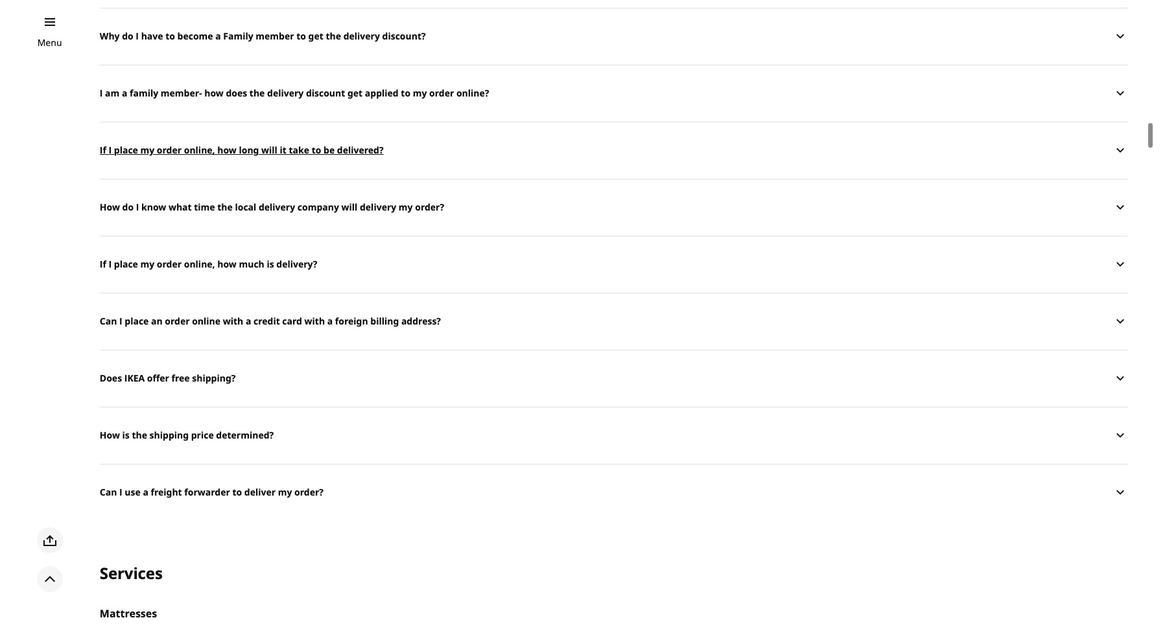 Task type: vqa. For each thing, say whether or not it's contained in the screenshot.
the will in the IKEA US lowers prices on 100s of items & will give $54.5M bonus to co- workers post record sales year
no



Task type: locate. For each thing, give the bounding box(es) containing it.
how for how do i know what time the local delivery company will delivery my order?
[[100, 201, 120, 214]]

my
[[413, 87, 427, 99], [140, 144, 154, 157], [399, 201, 413, 214], [140, 258, 154, 271], [278, 487, 292, 499]]

take
[[289, 144, 309, 157]]

how inside how do i know what time the local delivery company will delivery my order? dropdown button
[[100, 201, 120, 214]]

1 vertical spatial do
[[122, 201, 134, 214]]

foreign
[[335, 315, 368, 328]]

order?
[[415, 201, 444, 214], [294, 487, 324, 499]]

if inside dropdown button
[[100, 258, 106, 271]]

0 vertical spatial is
[[267, 258, 274, 271]]

order up what
[[157, 144, 182, 157]]

is
[[267, 258, 274, 271], [122, 430, 130, 442]]

get
[[308, 30, 323, 42], [348, 87, 363, 99]]

1 vertical spatial is
[[122, 430, 130, 442]]

order? inside dropdown button
[[415, 201, 444, 214]]

0 vertical spatial will
[[261, 144, 277, 157]]

does
[[100, 372, 122, 385]]

can i use a freight forwarder to deliver my order?
[[100, 487, 324, 499]]

to
[[165, 30, 175, 42], [297, 30, 306, 42], [401, 87, 411, 99], [312, 144, 321, 157], [232, 487, 242, 499]]

0 horizontal spatial is
[[122, 430, 130, 442]]

how left long
[[217, 144, 237, 157]]

place for can i place an order online with a credit card with a foreign billing address?
[[125, 315, 149, 328]]

what
[[169, 201, 192, 214]]

to left be
[[312, 144, 321, 157]]

a right use
[[143, 487, 148, 499]]

2 how from the top
[[100, 430, 120, 442]]

online
[[192, 315, 221, 328]]

1 vertical spatial get
[[348, 87, 363, 99]]

1 horizontal spatial order?
[[415, 201, 444, 214]]

1 online, from the top
[[184, 144, 215, 157]]

order inside the i am a family member- how does the delivery discount get applied to my order online? dropdown button
[[429, 87, 454, 99]]

family
[[130, 87, 158, 99]]

the up 'discount'
[[326, 30, 341, 42]]

online?
[[456, 87, 489, 99]]

to right applied
[[401, 87, 411, 99]]

applied
[[365, 87, 399, 99]]

i inside if i place my order online, how much is delivery? dropdown button
[[109, 258, 112, 271]]

0 vertical spatial if
[[100, 144, 106, 157]]

how inside if i place my order online, how much is delivery? dropdown button
[[217, 258, 237, 271]]

can i place an order online with a credit card with a foreign billing address? button
[[100, 293, 1128, 350]]

delivery inside the why do i have to become a family member to get the delivery discount? 'dropdown button'
[[343, 30, 380, 42]]

online, left long
[[184, 144, 215, 157]]

1 vertical spatial order?
[[294, 487, 324, 499]]

1 vertical spatial place
[[114, 258, 138, 271]]

order inside if i place my order online, how long will it take to be delivered? dropdown button
[[157, 144, 182, 157]]

do inside dropdown button
[[122, 201, 134, 214]]

how is the shipping price determined? button
[[100, 407, 1128, 464]]

0 vertical spatial place
[[114, 144, 138, 157]]

place for if i place my order online, how much is delivery?
[[114, 258, 138, 271]]

time
[[194, 201, 215, 214]]

1 horizontal spatial get
[[348, 87, 363, 99]]

services
[[100, 563, 163, 584]]

with
[[223, 315, 243, 328], [305, 315, 325, 328]]

delivery left 'discount?'
[[343, 30, 380, 42]]

place
[[114, 144, 138, 157], [114, 258, 138, 271], [125, 315, 149, 328]]

delivery down delivered?
[[360, 201, 396, 214]]

to left deliver
[[232, 487, 242, 499]]

2 vertical spatial how
[[217, 258, 237, 271]]

i inside "can i use a freight forwarder to deliver my order?" dropdown button
[[119, 487, 122, 499]]

0 vertical spatial online,
[[184, 144, 215, 157]]

i am a family member- how does the delivery discount get applied to my order online?
[[100, 87, 489, 99]]

1 vertical spatial online,
[[184, 258, 215, 271]]

1 do from the top
[[122, 30, 133, 42]]

place for if i place my order online, how long will it take to be delivered?
[[114, 144, 138, 157]]

will left it
[[261, 144, 277, 157]]

can for can i place an order online with a credit card with a foreign billing address?
[[100, 315, 117, 328]]

does
[[226, 87, 247, 99]]

1 can from the top
[[100, 315, 117, 328]]

a right the am at the top left of page
[[122, 87, 127, 99]]

how left much
[[217, 258, 237, 271]]

how for how is the shipping price determined?
[[100, 430, 120, 442]]

get right member
[[308, 30, 323, 42]]

order
[[429, 87, 454, 99], [157, 144, 182, 157], [157, 258, 182, 271], [165, 315, 190, 328]]

free
[[172, 372, 190, 385]]

2 with from the left
[[305, 315, 325, 328]]

1 if from the top
[[100, 144, 106, 157]]

1 with from the left
[[223, 315, 243, 328]]

online, left much
[[184, 258, 215, 271]]

1 vertical spatial can
[[100, 487, 117, 499]]

1 horizontal spatial is
[[267, 258, 274, 271]]

menu
[[37, 36, 62, 49]]

card
[[282, 315, 302, 328]]

online, inside dropdown button
[[184, 144, 215, 157]]

0 horizontal spatial with
[[223, 315, 243, 328]]

0 vertical spatial can
[[100, 315, 117, 328]]

if i place my order online, how long will it take to be delivered? button
[[100, 122, 1128, 179]]

can
[[100, 315, 117, 328], [100, 487, 117, 499]]

delivery left 'discount'
[[267, 87, 304, 99]]

is left shipping
[[122, 430, 130, 442]]

with right online
[[223, 315, 243, 328]]

0 vertical spatial do
[[122, 30, 133, 42]]

if for if i place my order online, how long will it take to be delivered?
[[100, 144, 106, 157]]

0 horizontal spatial get
[[308, 30, 323, 42]]

does ikea offer free shipping? button
[[100, 350, 1128, 407]]

online, for long
[[184, 144, 215, 157]]

a inside 'dropdown button'
[[215, 30, 221, 42]]

long
[[239, 144, 259, 157]]

2 can from the top
[[100, 487, 117, 499]]

with right card
[[305, 315, 325, 328]]

get inside dropdown button
[[348, 87, 363, 99]]

do right why
[[122, 30, 133, 42]]

the right time
[[217, 201, 233, 214]]

use
[[125, 487, 141, 499]]

discount
[[306, 87, 345, 99]]

0 vertical spatial how
[[100, 201, 120, 214]]

1 vertical spatial will
[[341, 201, 358, 214]]

how inside how is the shipping price determined? dropdown button
[[100, 430, 120, 442]]

a
[[215, 30, 221, 42], [122, 87, 127, 99], [246, 315, 251, 328], [327, 315, 333, 328], [143, 487, 148, 499]]

can i place an order online with a credit card with a foreign billing address?
[[100, 315, 441, 328]]

a left credit
[[246, 315, 251, 328]]

order? inside dropdown button
[[294, 487, 324, 499]]

i inside the why do i have to become a family member to get the delivery discount? 'dropdown button'
[[136, 30, 139, 42]]

can left use
[[100, 487, 117, 499]]

order inside can i place an order online with a credit card with a foreign billing address? dropdown button
[[165, 315, 190, 328]]

how down the does
[[100, 430, 120, 442]]

a left 'family'
[[215, 30, 221, 42]]

freight
[[151, 487, 182, 499]]

do
[[122, 30, 133, 42], [122, 201, 134, 214]]

0 vertical spatial how
[[204, 87, 224, 99]]

the
[[326, 30, 341, 42], [250, 87, 265, 99], [217, 201, 233, 214], [132, 430, 147, 442]]

2 do from the top
[[122, 201, 134, 214]]

do for why
[[122, 30, 133, 42]]

will right company
[[341, 201, 358, 214]]

0 horizontal spatial will
[[261, 144, 277, 157]]

will
[[261, 144, 277, 157], [341, 201, 358, 214]]

shipping?
[[192, 372, 236, 385]]

delivery right "local"
[[259, 201, 295, 214]]

0 horizontal spatial order?
[[294, 487, 324, 499]]

1 vertical spatial how
[[217, 144, 237, 157]]

am
[[105, 87, 120, 99]]

1 how from the top
[[100, 201, 120, 214]]

how inside the i am a family member- how does the delivery discount get applied to my order online? dropdown button
[[204, 87, 224, 99]]

1 horizontal spatial with
[[305, 315, 325, 328]]

delivery?
[[276, 258, 317, 271]]

is right much
[[267, 258, 274, 271]]

0 vertical spatial order?
[[415, 201, 444, 214]]

order down what
[[157, 258, 182, 271]]

0 vertical spatial get
[[308, 30, 323, 42]]

1 vertical spatial if
[[100, 258, 106, 271]]

how left does
[[204, 87, 224, 99]]

online, inside dropdown button
[[184, 258, 215, 271]]

1 vertical spatial how
[[100, 430, 120, 442]]

how
[[100, 201, 120, 214], [100, 430, 120, 442]]

how
[[204, 87, 224, 99], [217, 144, 237, 157], [217, 258, 237, 271]]

i inside if i place my order online, how long will it take to be delivered? dropdown button
[[109, 144, 112, 157]]

i
[[136, 30, 139, 42], [100, 87, 103, 99], [109, 144, 112, 157], [136, 201, 139, 214], [109, 258, 112, 271], [119, 315, 122, 328], [119, 487, 122, 499]]

if
[[100, 144, 106, 157], [100, 258, 106, 271]]

how is the shipping price determined?
[[100, 430, 274, 442]]

get left applied
[[348, 87, 363, 99]]

do left know at top left
[[122, 201, 134, 214]]

delivery
[[343, 30, 380, 42], [267, 87, 304, 99], [259, 201, 295, 214], [360, 201, 396, 214]]

online,
[[184, 144, 215, 157], [184, 258, 215, 271]]

order left online?
[[429, 87, 454, 99]]

2 online, from the top
[[184, 258, 215, 271]]

is inside dropdown button
[[267, 258, 274, 271]]

if inside dropdown button
[[100, 144, 106, 157]]

can left an
[[100, 315, 117, 328]]

how inside if i place my order online, how long will it take to be delivered? dropdown button
[[217, 144, 237, 157]]

credit
[[254, 315, 280, 328]]

how left know at top left
[[100, 201, 120, 214]]

place inside dropdown button
[[114, 258, 138, 271]]

order inside if i place my order online, how much is delivery? dropdown button
[[157, 258, 182, 271]]

2 vertical spatial place
[[125, 315, 149, 328]]

do inside 'dropdown button'
[[122, 30, 133, 42]]

get inside 'dropdown button'
[[308, 30, 323, 42]]

will inside dropdown button
[[261, 144, 277, 157]]

2 if from the top
[[100, 258, 106, 271]]

order right an
[[165, 315, 190, 328]]

1 horizontal spatial will
[[341, 201, 358, 214]]

why
[[100, 30, 120, 42]]



Task type: describe. For each thing, give the bounding box(es) containing it.
forwarder
[[184, 487, 230, 499]]

how do i know what time the local delivery company will delivery my order? button
[[100, 179, 1128, 236]]

if i place my order online, how much is delivery? button
[[100, 236, 1128, 293]]

a left foreign
[[327, 315, 333, 328]]

get for applied
[[348, 87, 363, 99]]

if i place my order online, how long will it take to be delivered?
[[100, 144, 384, 157]]

menu button
[[37, 36, 62, 50]]

do for how
[[122, 201, 134, 214]]

delivered?
[[337, 144, 384, 157]]

become
[[177, 30, 213, 42]]

address?
[[401, 315, 441, 328]]

member
[[256, 30, 294, 42]]

can i use a freight forwarder to deliver my order? button
[[100, 464, 1128, 521]]

does ikea offer free shipping?
[[100, 372, 236, 385]]

have
[[141, 30, 163, 42]]

how for much
[[217, 258, 237, 271]]

will inside dropdown button
[[341, 201, 358, 214]]

company
[[298, 201, 339, 214]]

how for long
[[217, 144, 237, 157]]

be
[[324, 144, 335, 157]]

ikea
[[124, 372, 145, 385]]

determined?
[[216, 430, 274, 442]]

if for if i place my order online, how much is delivery?
[[100, 258, 106, 271]]

offer
[[147, 372, 169, 385]]

the inside 'dropdown button'
[[326, 30, 341, 42]]

delivery inside the i am a family member- how does the delivery discount get applied to my order online? dropdown button
[[267, 87, 304, 99]]

why do i have to become a family member to get the delivery discount? button
[[100, 8, 1128, 65]]

can for can i use a freight forwarder to deliver my order?
[[100, 487, 117, 499]]

get for the
[[308, 30, 323, 42]]

i inside the i am a family member- how does the delivery discount get applied to my order online? dropdown button
[[100, 87, 103, 99]]

deliver
[[244, 487, 276, 499]]

billing
[[370, 315, 399, 328]]

i inside can i place an order online with a credit card with a foreign billing address? dropdown button
[[119, 315, 122, 328]]

an
[[151, 315, 163, 328]]

is inside dropdown button
[[122, 430, 130, 442]]

why do i have to become a family member to get the delivery discount?
[[100, 30, 426, 42]]

the left shipping
[[132, 430, 147, 442]]

the right does
[[250, 87, 265, 99]]

i am a family member- how does the delivery discount get applied to my order online? button
[[100, 65, 1128, 122]]

it
[[280, 144, 287, 157]]

price
[[191, 430, 214, 442]]

order for if i place my order online, how long will it take to be delivered?
[[157, 144, 182, 157]]

order for can i place an order online with a credit card with a foreign billing address?
[[165, 315, 190, 328]]

online, for much
[[184, 258, 215, 271]]

much
[[239, 258, 264, 271]]

the inside dropdown button
[[217, 201, 233, 214]]

family
[[223, 30, 253, 42]]

know
[[141, 201, 166, 214]]

if i place my order online, how much is delivery?
[[100, 258, 317, 271]]

shipping
[[150, 430, 189, 442]]

to right member
[[297, 30, 306, 42]]

to right have at the left top of page
[[165, 30, 175, 42]]

i inside how do i know what time the local delivery company will delivery my order? dropdown button
[[136, 201, 139, 214]]

discount?
[[382, 30, 426, 42]]

how do i know what time the local delivery company will delivery my order?
[[100, 201, 444, 214]]

order for if i place my order online, how much is delivery?
[[157, 258, 182, 271]]

member-
[[161, 87, 202, 99]]

local
[[235, 201, 256, 214]]



